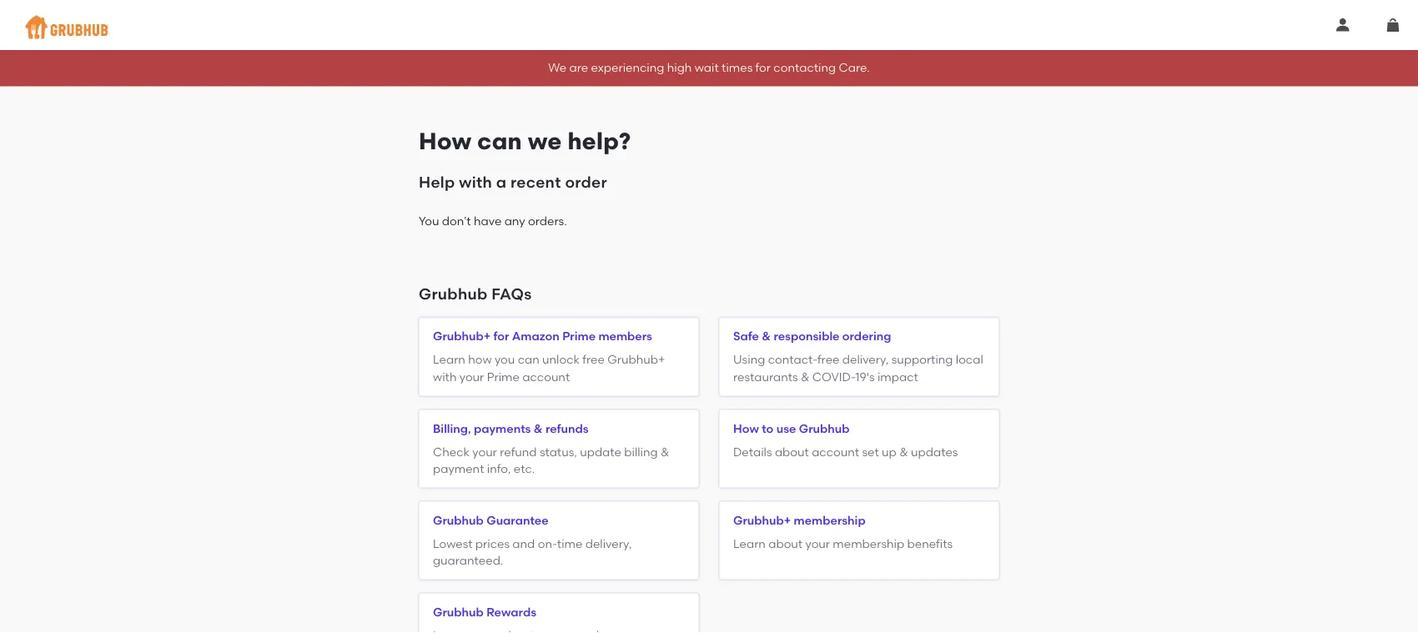 Task type: vqa. For each thing, say whether or not it's contained in the screenshot.
Find
no



Task type: describe. For each thing, give the bounding box(es) containing it.
19's
[[856, 370, 875, 384]]

how to use grubhub
[[734, 421, 850, 436]]

we
[[548, 61, 567, 75]]

grubhub+ for amazon prime members
[[433, 329, 653, 344]]

grubhub for grubhub rewards
[[433, 605, 484, 619]]

0 vertical spatial with
[[459, 173, 492, 192]]

0 vertical spatial can
[[478, 127, 522, 155]]

& right up
[[900, 445, 909, 459]]

learn about your membership benefits
[[734, 537, 953, 551]]

responsible
[[774, 329, 840, 344]]

update
[[580, 445, 622, 459]]

about for learn
[[769, 537, 803, 551]]

billing,
[[433, 421, 471, 436]]

contact-
[[768, 353, 818, 367]]

learn how you can unlock free grubhub+ with your prime account
[[433, 353, 665, 384]]

covid-
[[813, 370, 856, 384]]

1 vertical spatial membership
[[833, 537, 905, 551]]

up
[[882, 445, 897, 459]]

lowest
[[433, 537, 473, 551]]

updates
[[911, 445, 958, 459]]

& left refunds
[[534, 421, 543, 436]]

small image
[[1387, 18, 1400, 32]]

safe
[[734, 329, 759, 344]]

about for details
[[775, 445, 809, 459]]

impact
[[878, 370, 919, 384]]

with inside learn how you can unlock free grubhub+ with your prime account
[[433, 370, 457, 384]]

grubhub+ for grubhub+ for amazon prime members
[[433, 329, 491, 344]]

contacting
[[774, 61, 836, 75]]

you
[[419, 214, 439, 228]]

refund
[[500, 445, 537, 459]]

account inside learn how you can unlock free grubhub+ with your prime account
[[523, 370, 570, 384]]

care.
[[839, 61, 870, 75]]

details
[[734, 445, 772, 459]]

time
[[557, 537, 583, 551]]

can inside learn how you can unlock free grubhub+ with your prime account
[[518, 353, 540, 367]]

& inside check your refund status, update billing & payment info, etc.
[[661, 445, 670, 459]]

delivery, inside lowest prices and on-time delivery, guaranteed.
[[586, 537, 632, 551]]

how for how to use grubhub
[[734, 421, 759, 436]]

you
[[495, 353, 515, 367]]

help with a recent order
[[419, 173, 607, 192]]

grubhub+ membership
[[734, 513, 866, 527]]

help
[[419, 173, 455, 192]]

grubhub rewards
[[433, 605, 537, 619]]

prime inside learn how you can unlock free grubhub+ with your prime account
[[487, 370, 520, 384]]

we
[[528, 127, 562, 155]]

ordering
[[843, 329, 892, 344]]

to
[[762, 421, 774, 436]]

grubhub rewards link
[[419, 594, 699, 633]]

grubhub logo image
[[25, 10, 108, 44]]

don't
[[442, 214, 471, 228]]

learn for learn about your membership benefits
[[734, 537, 766, 551]]

rewards
[[487, 605, 537, 619]]

members
[[599, 329, 653, 344]]

wait
[[695, 61, 719, 75]]

check your refund status, update billing & payment info, etc.
[[433, 445, 670, 476]]

0 vertical spatial membership
[[794, 513, 866, 527]]

we are experiencing high wait times for contacting care.
[[548, 61, 870, 75]]

lowest prices and on-time delivery, guaranteed.
[[433, 537, 632, 568]]

your inside check your refund status, update billing & payment info, etc.
[[473, 445, 497, 459]]

you don't have any orders.
[[419, 214, 567, 228]]

prices
[[476, 537, 510, 551]]



Task type: locate. For each thing, give the bounding box(es) containing it.
0 vertical spatial how
[[419, 127, 472, 155]]

account down unlock
[[523, 370, 570, 384]]

delivery,
[[843, 353, 889, 367], [586, 537, 632, 551]]

1 vertical spatial prime
[[487, 370, 520, 384]]

details about account set up & updates
[[734, 445, 958, 459]]

grubhub+ down details
[[734, 513, 791, 527]]

grubhub+ down members
[[608, 353, 665, 367]]

2 free from the left
[[818, 353, 840, 367]]

can right you
[[518, 353, 540, 367]]

learn down grubhub+ membership
[[734, 537, 766, 551]]

free inside using contact-free delivery, supporting local restaurants & covid-19's impact
[[818, 353, 840, 367]]

& down contact-
[[801, 370, 810, 384]]

grubhub guarantee
[[433, 513, 549, 527]]

membership up learn about your membership benefits
[[794, 513, 866, 527]]

benefits
[[908, 537, 953, 551]]

with left a
[[459, 173, 492, 192]]

your down grubhub+ membership
[[806, 537, 830, 551]]

0 vertical spatial grubhub+
[[433, 329, 491, 344]]

billing, payments & refunds
[[433, 421, 589, 436]]

1 vertical spatial with
[[433, 370, 457, 384]]

free
[[583, 353, 605, 367], [818, 353, 840, 367]]

prime
[[563, 329, 596, 344], [487, 370, 520, 384]]

0 horizontal spatial with
[[433, 370, 457, 384]]

how
[[468, 353, 492, 367]]

1 vertical spatial can
[[518, 353, 540, 367]]

0 vertical spatial delivery,
[[843, 353, 889, 367]]

payment
[[433, 462, 484, 476]]

learn left how
[[433, 353, 466, 367]]

grubhub down guaranteed.
[[433, 605, 484, 619]]

billing
[[625, 445, 658, 459]]

1 vertical spatial about
[[769, 537, 803, 551]]

0 vertical spatial learn
[[433, 353, 466, 367]]

guarantee
[[487, 513, 549, 527]]

grubhub for grubhub faqs
[[419, 285, 488, 303]]

1 free from the left
[[583, 353, 605, 367]]

membership
[[794, 513, 866, 527], [833, 537, 905, 551]]

0 horizontal spatial learn
[[433, 353, 466, 367]]

account
[[523, 370, 570, 384], [812, 445, 860, 459]]

1 horizontal spatial delivery,
[[843, 353, 889, 367]]

learn inside learn how you can unlock free grubhub+ with your prime account
[[433, 353, 466, 367]]

safe & responsible ordering
[[734, 329, 892, 344]]

info,
[[487, 462, 511, 476]]

free up covid-
[[818, 353, 840, 367]]

account left 'set'
[[812, 445, 860, 459]]

free right unlock
[[583, 353, 605, 367]]

any
[[505, 214, 526, 228]]

grubhub up details about account set up & updates
[[799, 421, 850, 436]]

are
[[570, 61, 589, 75]]

using contact-free delivery, supporting local restaurants & covid-19's impact
[[734, 353, 984, 384]]

restaurants
[[734, 370, 798, 384]]

times
[[722, 61, 753, 75]]

grubhub
[[419, 285, 488, 303], [799, 421, 850, 436], [433, 513, 484, 527], [433, 605, 484, 619]]

grubhub+ up how
[[433, 329, 491, 344]]

high
[[667, 61, 692, 75]]

small image
[[1337, 18, 1350, 32]]

prime down you
[[487, 370, 520, 384]]

0 vertical spatial about
[[775, 445, 809, 459]]

0 horizontal spatial for
[[494, 329, 510, 344]]

membership left benefits
[[833, 537, 905, 551]]

grubhub+ inside learn how you can unlock free grubhub+ with your prime account
[[608, 353, 665, 367]]

2 horizontal spatial grubhub+
[[734, 513, 791, 527]]

about
[[775, 445, 809, 459], [769, 537, 803, 551]]

experiencing
[[591, 61, 665, 75]]

1 horizontal spatial free
[[818, 353, 840, 367]]

1 horizontal spatial for
[[756, 61, 771, 75]]

help?
[[568, 127, 631, 155]]

1 vertical spatial how
[[734, 421, 759, 436]]

1 horizontal spatial grubhub+
[[608, 353, 665, 367]]

unlock
[[543, 353, 580, 367]]

orders.
[[528, 214, 567, 228]]

delivery, inside using contact-free delivery, supporting local restaurants & covid-19's impact
[[843, 353, 889, 367]]

0 horizontal spatial account
[[523, 370, 570, 384]]

grubhub left the faqs
[[419, 285, 488, 303]]

0 vertical spatial for
[[756, 61, 771, 75]]

0 horizontal spatial free
[[583, 353, 605, 367]]

0 vertical spatial prime
[[563, 329, 596, 344]]

for up you
[[494, 329, 510, 344]]

for
[[756, 61, 771, 75], [494, 329, 510, 344]]

0 vertical spatial account
[[523, 370, 570, 384]]

0 horizontal spatial grubhub+
[[433, 329, 491, 344]]

local
[[956, 353, 984, 367]]

how for how can we help?
[[419, 127, 472, 155]]

1 vertical spatial grubhub+
[[608, 353, 665, 367]]

0 vertical spatial your
[[460, 370, 484, 384]]

how up 'help'
[[419, 127, 472, 155]]

1 vertical spatial your
[[473, 445, 497, 459]]

1 vertical spatial account
[[812, 445, 860, 459]]

can
[[478, 127, 522, 155], [518, 353, 540, 367]]

recent
[[511, 173, 561, 192]]

prime up unlock
[[563, 329, 596, 344]]

grubhub up lowest
[[433, 513, 484, 527]]

about down grubhub+ membership
[[769, 537, 803, 551]]

a
[[496, 173, 507, 192]]

etc.
[[514, 462, 535, 476]]

& right safe
[[762, 329, 771, 344]]

& right billing
[[661, 445, 670, 459]]

use
[[777, 421, 797, 436]]

1 horizontal spatial account
[[812, 445, 860, 459]]

1 vertical spatial learn
[[734, 537, 766, 551]]

&
[[762, 329, 771, 344], [801, 370, 810, 384], [534, 421, 543, 436], [661, 445, 670, 459], [900, 445, 909, 459]]

2 vertical spatial your
[[806, 537, 830, 551]]

delivery, up 19's
[[843, 353, 889, 367]]

free inside learn how you can unlock free grubhub+ with your prime account
[[583, 353, 605, 367]]

status,
[[540, 445, 577, 459]]

can up a
[[478, 127, 522, 155]]

learn for learn how you can unlock free grubhub+ with your prime account
[[433, 353, 466, 367]]

0 horizontal spatial prime
[[487, 370, 520, 384]]

check
[[433, 445, 470, 459]]

learn
[[433, 353, 466, 367], [734, 537, 766, 551]]

with
[[459, 173, 492, 192], [433, 370, 457, 384]]

1 vertical spatial for
[[494, 329, 510, 344]]

for right times
[[756, 61, 771, 75]]

have
[[474, 214, 502, 228]]

grubhub for grubhub guarantee
[[433, 513, 484, 527]]

1 horizontal spatial learn
[[734, 537, 766, 551]]

and
[[513, 537, 535, 551]]

grubhub+ for grubhub+ membership
[[734, 513, 791, 527]]

payments
[[474, 421, 531, 436]]

delivery, right 'time' at the bottom left of the page
[[586, 537, 632, 551]]

using
[[734, 353, 766, 367]]

1 horizontal spatial how
[[734, 421, 759, 436]]

your down how
[[460, 370, 484, 384]]

0 horizontal spatial how
[[419, 127, 472, 155]]

order
[[565, 173, 607, 192]]

0 horizontal spatial delivery,
[[586, 537, 632, 551]]

on-
[[538, 537, 557, 551]]

guaranteed.
[[433, 554, 504, 568]]

1 vertical spatial delivery,
[[586, 537, 632, 551]]

how
[[419, 127, 472, 155], [734, 421, 759, 436]]

amazon
[[512, 329, 560, 344]]

how left to
[[734, 421, 759, 436]]

grubhub faqs
[[419, 285, 532, 303]]

1 horizontal spatial with
[[459, 173, 492, 192]]

with up billing,
[[433, 370, 457, 384]]

grubhub+
[[433, 329, 491, 344], [608, 353, 665, 367], [734, 513, 791, 527]]

your inside learn how you can unlock free grubhub+ with your prime account
[[460, 370, 484, 384]]

refunds
[[546, 421, 589, 436]]

1 horizontal spatial prime
[[563, 329, 596, 344]]

about down how to use grubhub
[[775, 445, 809, 459]]

2 vertical spatial grubhub+
[[734, 513, 791, 527]]

your
[[460, 370, 484, 384], [473, 445, 497, 459], [806, 537, 830, 551]]

your up info,
[[473, 445, 497, 459]]

faqs
[[492, 285, 532, 303]]

supporting
[[892, 353, 954, 367]]

set
[[863, 445, 879, 459]]

& inside using contact-free delivery, supporting local restaurants & covid-19's impact
[[801, 370, 810, 384]]

how can we help?
[[419, 127, 631, 155]]



